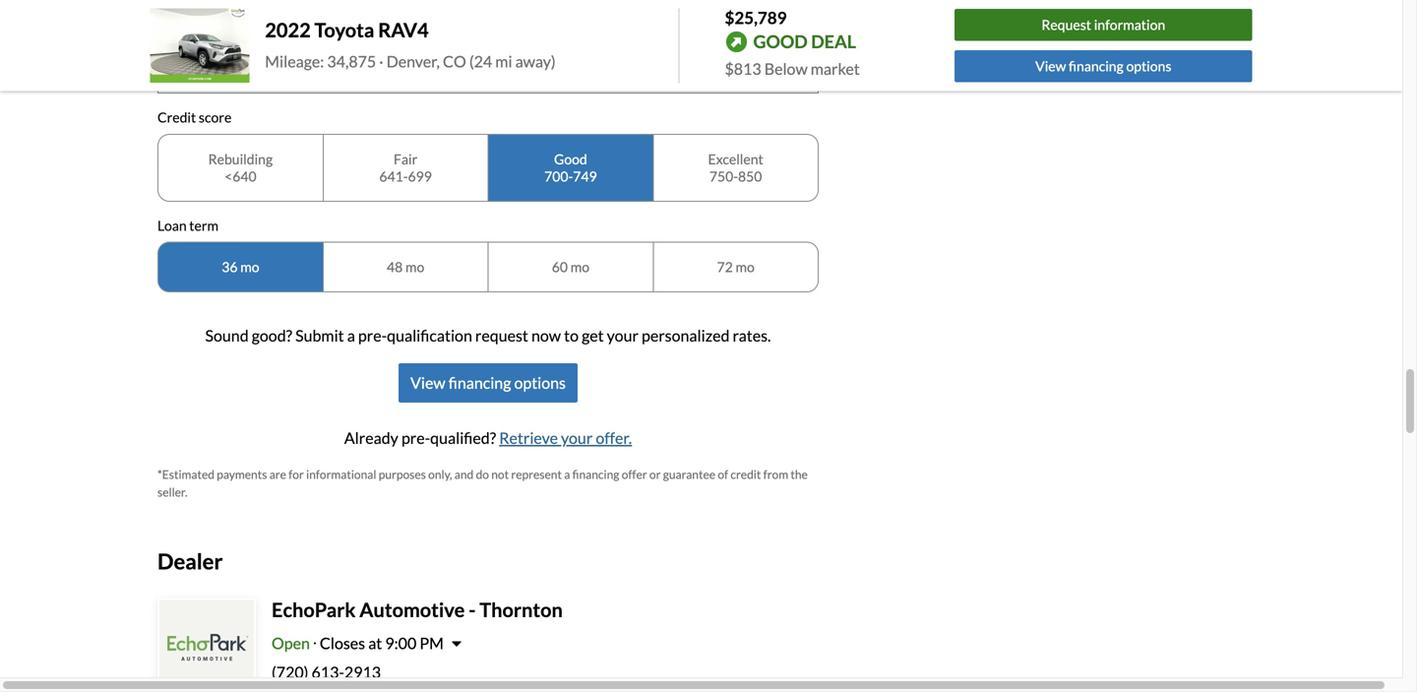 Task type: vqa. For each thing, say whether or not it's contained in the screenshot.
PM
yes



Task type: describe. For each thing, give the bounding box(es) containing it.
613-
[[312, 663, 345, 682]]

are
[[270, 467, 286, 482]]

co
[[443, 52, 466, 71]]

2 horizontal spatial financing
[[1069, 58, 1124, 74]]

a inside the *estimated payments are for informational purposes only, and do not represent a financing offer or guarantee of credit from the seller.
[[564, 467, 570, 482]]

sound
[[205, 326, 249, 345]]

rebuilding <640
[[208, 151, 273, 184]]

payments
[[217, 467, 267, 482]]

36 mo
[[222, 259, 259, 275]]

echopark automotive - thornton link
[[272, 598, 563, 622]]

641-
[[379, 168, 408, 184]]

below
[[765, 59, 808, 78]]

mo for 36 mo
[[240, 259, 259, 275]]

0 vertical spatial a
[[347, 326, 355, 345]]

749
[[573, 168, 597, 184]]

good deal
[[754, 31, 857, 52]]

credit score
[[158, 109, 232, 126]]

good
[[754, 31, 808, 52]]

699
[[408, 168, 432, 184]]

sound good? submit a pre-qualification request now to get your personalized rates.
[[205, 326, 771, 345]]

denver,
[[387, 52, 440, 71]]

0 horizontal spatial your
[[561, 428, 593, 448]]

information
[[1095, 16, 1166, 33]]

credit
[[731, 467, 761, 482]]

the
[[791, 467, 808, 482]]

(720) 613-2913
[[272, 663, 381, 682]]

loan term
[[158, 217, 219, 234]]

72 mo
[[717, 259, 755, 275]]

echopark automotive - thornton
[[272, 598, 563, 622]]

payment
[[196, 25, 249, 42]]

request information button
[[955, 9, 1253, 41]]

*estimated payments are for informational purposes only, and do not represent a financing offer or guarantee of credit from the seller.
[[158, 467, 808, 499]]

<640
[[225, 168, 257, 184]]

rav4
[[378, 18, 429, 42]]

pm
[[420, 634, 444, 653]]

do
[[476, 467, 489, 482]]

0 horizontal spatial view
[[411, 373, 446, 393]]

good?
[[252, 326, 292, 345]]

request
[[1042, 16, 1092, 33]]

9:00
[[385, 634, 417, 653]]

2022 toyota rav4 mileage: 34,875 · denver, co (24 mi away)
[[265, 18, 556, 71]]

echopark
[[272, 598, 356, 622]]

72
[[717, 259, 733, 275]]

0 horizontal spatial view financing options
[[411, 373, 566, 393]]

purposes
[[379, 467, 426, 482]]

mi
[[496, 52, 513, 71]]

market
[[811, 59, 860, 78]]

already
[[344, 428, 399, 448]]

60
[[552, 259, 568, 275]]

850
[[738, 168, 762, 184]]

of
[[718, 467, 729, 482]]

open closes at 9:00 pm
[[272, 634, 444, 653]]

offer
[[622, 467, 647, 482]]

34,875
[[327, 52, 376, 71]]

at
[[368, 634, 382, 653]]

to
[[564, 326, 579, 345]]

request
[[475, 326, 529, 345]]

echopark automotive - thornton image
[[160, 600, 254, 692]]

mo for 72 mo
[[736, 259, 755, 275]]

informational
[[306, 467, 377, 482]]

thornton
[[480, 598, 563, 622]]

qualification
[[387, 326, 472, 345]]

2022 toyota rav4 image
[[150, 8, 249, 83]]

automotive
[[360, 598, 465, 622]]

1 vertical spatial options
[[514, 373, 566, 393]]

good 700-749
[[545, 151, 597, 184]]

represent
[[511, 467, 562, 482]]

retrieve your offer. link
[[499, 428, 632, 448]]



Task type: locate. For each thing, give the bounding box(es) containing it.
750-
[[710, 168, 739, 184]]

2022
[[265, 18, 311, 42]]

view down the request
[[1036, 58, 1067, 74]]

1 mo from the left
[[240, 259, 259, 275]]

$25,789
[[725, 7, 787, 28]]

0 horizontal spatial view financing options button
[[399, 363, 578, 403]]

get
[[582, 326, 604, 345]]

pre- up the purposes
[[402, 428, 430, 448]]

retrieve
[[499, 428, 558, 448]]

0 vertical spatial view financing options
[[1036, 58, 1172, 74]]

pre-
[[358, 326, 387, 345], [402, 428, 430, 448]]

caret down image
[[452, 635, 462, 651]]

0 vertical spatial pre-
[[358, 326, 387, 345]]

down payment (39%)
[[158, 25, 287, 42]]

0 horizontal spatial pre-
[[358, 326, 387, 345]]

2 vertical spatial financing
[[573, 467, 620, 482]]

1 vertical spatial financing
[[449, 373, 511, 393]]

deal
[[812, 31, 857, 52]]

credit
[[158, 109, 196, 126]]

$813 below market
[[725, 59, 860, 78]]

mo for 48 mo
[[406, 259, 425, 275]]

not
[[492, 467, 509, 482]]

1 horizontal spatial financing
[[573, 467, 620, 482]]

away)
[[516, 52, 556, 71]]

0 horizontal spatial options
[[514, 373, 566, 393]]

mo right '72'
[[736, 259, 755, 275]]

personalized
[[642, 326, 730, 345]]

0 vertical spatial view
[[1036, 58, 1067, 74]]

now
[[532, 326, 561, 345]]

financing
[[1069, 58, 1124, 74], [449, 373, 511, 393], [573, 467, 620, 482]]

2 mo from the left
[[406, 259, 425, 275]]

rates.
[[733, 326, 771, 345]]

down
[[158, 25, 194, 42]]

mo right 36
[[240, 259, 259, 275]]

seller.
[[158, 485, 188, 499]]

financing down 'sound good? submit a pre-qualification request now to get your personalized rates.'
[[449, 373, 511, 393]]

1 vertical spatial a
[[564, 467, 570, 482]]

pre- right 'submit'
[[358, 326, 387, 345]]

excellent 750-850
[[708, 151, 764, 184]]

your left offer.
[[561, 428, 593, 448]]

1 vertical spatial view financing options
[[411, 373, 566, 393]]

rebuilding
[[208, 151, 273, 167]]

1 vertical spatial pre-
[[402, 428, 430, 448]]

(720)
[[272, 663, 309, 682]]

1 vertical spatial your
[[561, 428, 593, 448]]

view financing options
[[1036, 58, 1172, 74], [411, 373, 566, 393]]

mo right 48
[[406, 259, 425, 275]]

0 vertical spatial financing
[[1069, 58, 1124, 74]]

0 vertical spatial view financing options button
[[955, 50, 1253, 82]]

view
[[1036, 58, 1067, 74], [411, 373, 446, 393]]

your right get
[[607, 326, 639, 345]]

financing down request information button
[[1069, 58, 1124, 74]]

options down now
[[514, 373, 566, 393]]

(39%)
[[252, 25, 287, 42]]

view financing options button
[[955, 50, 1253, 82], [399, 363, 578, 403]]

mo
[[240, 259, 259, 275], [406, 259, 425, 275], [571, 259, 590, 275], [736, 259, 755, 275]]

2913
[[345, 663, 381, 682]]

(24
[[470, 52, 493, 71]]

loan
[[158, 217, 187, 234]]

·
[[379, 52, 384, 71]]

a right 'submit'
[[347, 326, 355, 345]]

48
[[387, 259, 403, 275]]

term
[[189, 217, 219, 234]]

open
[[272, 634, 310, 653]]

(720) 613-2913 link
[[272, 663, 381, 682]]

700-
[[545, 168, 573, 184]]

1 horizontal spatial view financing options
[[1036, 58, 1172, 74]]

view financing options button down 'sound good? submit a pre-qualification request now to get your personalized rates.'
[[399, 363, 578, 403]]

mileage:
[[265, 52, 324, 71]]

fair
[[394, 151, 418, 167]]

Down payment (39%) text field
[[159, 51, 818, 93]]

1 horizontal spatial view
[[1036, 58, 1067, 74]]

view down "qualification"
[[411, 373, 446, 393]]

closes
[[320, 634, 365, 653]]

qualified?
[[430, 428, 496, 448]]

only,
[[428, 467, 452, 482]]

1 vertical spatial view financing options button
[[399, 363, 578, 403]]

fair 641-699
[[379, 151, 432, 184]]

0 horizontal spatial financing
[[449, 373, 511, 393]]

view financing options down request information button
[[1036, 58, 1172, 74]]

view financing options down 'sound good? submit a pre-qualification request now to get your personalized rates.'
[[411, 373, 566, 393]]

3 mo from the left
[[571, 259, 590, 275]]

financing left offer
[[573, 467, 620, 482]]

and
[[455, 467, 474, 482]]

view financing options button down request information button
[[955, 50, 1253, 82]]

1 horizontal spatial pre-
[[402, 428, 430, 448]]

1 horizontal spatial a
[[564, 467, 570, 482]]

for
[[289, 467, 304, 482]]

submit
[[295, 326, 344, 345]]

request information
[[1042, 16, 1166, 33]]

4 mo from the left
[[736, 259, 755, 275]]

score
[[199, 109, 232, 126]]

a right represent
[[564, 467, 570, 482]]

0 vertical spatial your
[[607, 326, 639, 345]]

1 horizontal spatial your
[[607, 326, 639, 345]]

-
[[469, 598, 476, 622]]

offer.
[[596, 428, 632, 448]]

already pre-qualified? retrieve your offer.
[[344, 428, 632, 448]]

mo right 60
[[571, 259, 590, 275]]

excellent
[[708, 151, 764, 167]]

0 vertical spatial options
[[1127, 58, 1172, 74]]

a
[[347, 326, 355, 345], [564, 467, 570, 482]]

1 horizontal spatial view financing options button
[[955, 50, 1253, 82]]

0 horizontal spatial a
[[347, 326, 355, 345]]

48 mo
[[387, 259, 425, 275]]

toyota
[[315, 18, 375, 42]]

1 horizontal spatial options
[[1127, 58, 1172, 74]]

1 vertical spatial view
[[411, 373, 446, 393]]

60 mo
[[552, 259, 590, 275]]

or
[[650, 467, 661, 482]]

financing inside the *estimated payments are for informational purposes only, and do not represent a financing offer or guarantee of credit from the seller.
[[573, 467, 620, 482]]

mo for 60 mo
[[571, 259, 590, 275]]

36
[[222, 259, 238, 275]]

$813
[[725, 59, 762, 78]]

*estimated
[[158, 467, 215, 482]]

options down information
[[1127, 58, 1172, 74]]



